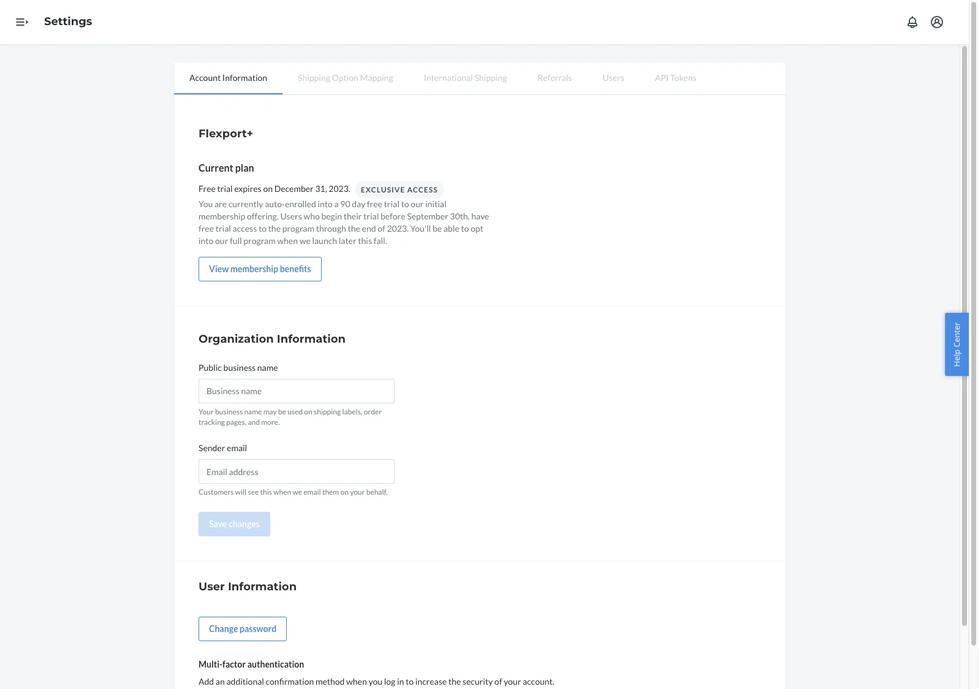 Task type: locate. For each thing, give the bounding box(es) containing it.
membership inside button
[[231, 264, 278, 274]]

0 horizontal spatial be
[[278, 407, 286, 416]]

0 vertical spatial information
[[223, 72, 267, 83]]

free
[[367, 199, 383, 209], [199, 223, 214, 234]]

1 horizontal spatial our
[[411, 199, 424, 209]]

business
[[224, 362, 256, 373], [215, 407, 243, 416]]

0 vertical spatial 2023.
[[329, 183, 351, 194]]

1 horizontal spatial be
[[433, 223, 442, 234]]

1 horizontal spatial your
[[504, 677, 522, 687]]

2 vertical spatial information
[[228, 580, 297, 594]]

1 vertical spatial information
[[277, 332, 346, 346]]

able
[[444, 223, 460, 234]]

your left the account. at bottom
[[504, 677, 522, 687]]

an
[[216, 677, 225, 687]]

when
[[277, 236, 298, 246], [274, 488, 291, 497], [347, 677, 367, 687]]

be inside you are currently auto-enrolled into a 90 day free trial to our initial membership offering. users who begin their trial before september 30th, have free trial access to the program through the end of 2023. you'll be able to opt into our full program when we launch later this fall.
[[433, 223, 442, 234]]

0 vertical spatial program
[[283, 223, 315, 234]]

name for public business name
[[257, 362, 278, 373]]

0 vertical spatial into
[[318, 199, 333, 209]]

day
[[352, 199, 366, 209]]

account.
[[523, 677, 555, 687]]

when down email address text box
[[274, 488, 291, 497]]

access
[[233, 223, 257, 234]]

on
[[263, 183, 273, 194], [304, 407, 313, 416], [341, 488, 349, 497]]

2 horizontal spatial the
[[449, 677, 461, 687]]

0 horizontal spatial your
[[350, 488, 365, 497]]

0 horizontal spatial the
[[268, 223, 281, 234]]

2 horizontal spatial on
[[341, 488, 349, 497]]

referrals tab
[[523, 63, 588, 93]]

account information
[[190, 72, 267, 83]]

international shipping
[[424, 72, 507, 83]]

help center
[[952, 322, 963, 367]]

0 horizontal spatial our
[[215, 236, 228, 246]]

1 horizontal spatial program
[[283, 223, 315, 234]]

when inside you are currently auto-enrolled into a 90 day free trial to our initial membership offering. users who begin their trial before september 30th, have free trial access to the program through the end of 2023. you'll be able to opt into our full program when we launch later this fall.
[[277, 236, 298, 246]]

begin
[[322, 211, 342, 221]]

tab list
[[174, 63, 786, 95]]

shipping
[[314, 407, 341, 416]]

0 vertical spatial name
[[257, 362, 278, 373]]

of up fall.
[[378, 223, 386, 234]]

the
[[268, 223, 281, 234], [348, 223, 361, 234], [449, 677, 461, 687]]

0 horizontal spatial free
[[199, 223, 214, 234]]

december
[[275, 183, 314, 194]]

business inside the your business name may be used on shipping labels, order tracking pages, and more.
[[215, 407, 243, 416]]

0 vertical spatial your
[[350, 488, 365, 497]]

0 vertical spatial on
[[263, 183, 273, 194]]

your business name may be used on shipping labels, order tracking pages, and more.
[[199, 407, 382, 427]]

free down you
[[199, 223, 214, 234]]

before
[[381, 211, 406, 221]]

when left you
[[347, 677, 367, 687]]

membership down the full
[[231, 264, 278, 274]]

user
[[199, 580, 225, 594]]

this down end
[[358, 236, 372, 246]]

shipping inside tab
[[475, 72, 507, 83]]

save
[[209, 519, 227, 530]]

name inside the your business name may be used on shipping labels, order tracking pages, and more.
[[244, 407, 262, 416]]

may
[[264, 407, 277, 416]]

account
[[190, 72, 221, 83]]

opt
[[471, 223, 484, 234]]

shipping
[[298, 72, 331, 83], [475, 72, 507, 83]]

1 vertical spatial this
[[260, 488, 272, 497]]

changes
[[229, 519, 260, 530]]

api tokens tab
[[640, 63, 712, 93]]

shipping left option at the left top
[[298, 72, 331, 83]]

1 horizontal spatial users
[[603, 72, 625, 83]]

this inside you are currently auto-enrolled into a 90 day free trial to our initial membership offering. users who begin their trial before september 30th, have free trial access to the program through the end of 2023. you'll be able to opt into our full program when we launch later this fall.
[[358, 236, 372, 246]]

email left them
[[304, 488, 321, 497]]

0 horizontal spatial into
[[199, 236, 214, 246]]

0 horizontal spatial program
[[244, 236, 276, 246]]

0 vertical spatial when
[[277, 236, 298, 246]]

information
[[223, 72, 267, 83], [277, 332, 346, 346], [228, 580, 297, 594]]

1 vertical spatial membership
[[231, 264, 278, 274]]

currently
[[229, 199, 263, 209]]

benefits
[[280, 264, 311, 274]]

flexport+
[[199, 127, 254, 140]]

email
[[227, 443, 247, 453], [304, 488, 321, 497]]

0 horizontal spatial users
[[281, 211, 302, 221]]

1 horizontal spatial the
[[348, 223, 361, 234]]

trial up before
[[384, 199, 400, 209]]

0 vertical spatial be
[[433, 223, 442, 234]]

international
[[424, 72, 473, 83]]

0 vertical spatial membership
[[199, 211, 246, 221]]

1 shipping from the left
[[298, 72, 331, 83]]

1 vertical spatial your
[[504, 677, 522, 687]]

multi-factor authentication
[[199, 660, 304, 670]]

business up pages,
[[215, 407, 243, 416]]

membership down the are
[[199, 211, 246, 221]]

this
[[358, 236, 372, 246], [260, 488, 272, 497]]

name for your business name may be used on shipping labels, order tracking pages, and more.
[[244, 407, 262, 416]]

1 vertical spatial program
[[244, 236, 276, 246]]

your left behalf.
[[350, 488, 365, 497]]

trial up the are
[[217, 183, 233, 194]]

1 vertical spatial 2023.
[[387, 223, 409, 234]]

information up password
[[228, 580, 297, 594]]

1 vertical spatial be
[[278, 407, 286, 416]]

when up benefits
[[277, 236, 298, 246]]

customers will see this when we email them on your behalf.
[[199, 488, 388, 497]]

business down organization
[[224, 362, 256, 373]]

1 horizontal spatial shipping
[[475, 72, 507, 83]]

into left a
[[318, 199, 333, 209]]

on up auto-
[[263, 183, 273, 194]]

name up and
[[244, 407, 262, 416]]

business for public
[[224, 362, 256, 373]]

1 vertical spatial users
[[281, 211, 302, 221]]

trial
[[217, 183, 233, 194], [384, 199, 400, 209], [364, 211, 379, 221], [216, 223, 231, 234]]

add an additional confirmation method when you log in to increase the security of your account.
[[199, 677, 555, 687]]

1 horizontal spatial this
[[358, 236, 372, 246]]

0 horizontal spatial email
[[227, 443, 247, 453]]

0 horizontal spatial on
[[263, 183, 273, 194]]

be left able
[[433, 223, 442, 234]]

0 vertical spatial we
[[300, 236, 311, 246]]

tokens
[[671, 72, 697, 83]]

we inside you are currently auto-enrolled into a 90 day free trial to our initial membership offering. users who begin their trial before september 30th, have free trial access to the program through the end of 2023. you'll be able to opt into our full program when we launch later this fall.
[[300, 236, 311, 246]]

shipping option mapping tab
[[283, 63, 409, 93]]

be right may
[[278, 407, 286, 416]]

0 horizontal spatial shipping
[[298, 72, 331, 83]]

of
[[378, 223, 386, 234], [495, 677, 503, 687]]

to
[[401, 199, 409, 209], [259, 223, 267, 234], [461, 223, 469, 234], [406, 677, 414, 687]]

increase
[[416, 677, 447, 687]]

tracking
[[199, 418, 225, 427]]

name down organization information
[[257, 362, 278, 373]]

1 vertical spatial free
[[199, 223, 214, 234]]

on inside the your business name may be used on shipping labels, order tracking pages, and more.
[[304, 407, 313, 416]]

shipping right international
[[475, 72, 507, 83]]

0 vertical spatial this
[[358, 236, 372, 246]]

1 vertical spatial of
[[495, 677, 503, 687]]

1 vertical spatial name
[[244, 407, 262, 416]]

1 horizontal spatial email
[[304, 488, 321, 497]]

1 vertical spatial business
[[215, 407, 243, 416]]

our
[[411, 199, 424, 209], [215, 236, 228, 246]]

1 vertical spatial we
[[293, 488, 302, 497]]

information inside account information "tab"
[[223, 72, 267, 83]]

information right account
[[223, 72, 267, 83]]

international shipping tab
[[409, 63, 523, 93]]

auto-
[[265, 199, 285, 209]]

to down exclusive access
[[401, 199, 409, 209]]

2 shipping from the left
[[475, 72, 507, 83]]

0 vertical spatial free
[[367, 199, 383, 209]]

1 horizontal spatial free
[[367, 199, 383, 209]]

email right sender
[[227, 443, 247, 453]]

2023.
[[329, 183, 351, 194], [387, 223, 409, 234]]

on right them
[[341, 488, 349, 497]]

your
[[350, 488, 365, 497], [504, 677, 522, 687]]

1 vertical spatial into
[[199, 236, 214, 246]]

who
[[304, 211, 320, 221]]

access
[[408, 185, 438, 194]]

the down offering. in the left of the page
[[268, 223, 281, 234]]

1 horizontal spatial of
[[495, 677, 503, 687]]

we down email address text box
[[293, 488, 302, 497]]

program down 'access'
[[244, 236, 276, 246]]

we
[[300, 236, 311, 246], [293, 488, 302, 497]]

our down access
[[411, 199, 424, 209]]

name
[[257, 362, 278, 373], [244, 407, 262, 416]]

2023. down before
[[387, 223, 409, 234]]

membership
[[199, 211, 246, 221], [231, 264, 278, 274]]

of inside you are currently auto-enrolled into a 90 day free trial to our initial membership offering. users who begin their trial before september 30th, have free trial access to the program through the end of 2023. you'll be able to opt into our full program when we launch later this fall.
[[378, 223, 386, 234]]

to right in on the bottom of the page
[[406, 677, 414, 687]]

Email address text field
[[199, 460, 395, 484]]

into left the full
[[199, 236, 214, 246]]

api
[[656, 72, 669, 83]]

view membership benefits link
[[199, 257, 322, 282]]

0 vertical spatial of
[[378, 223, 386, 234]]

our left the full
[[215, 236, 228, 246]]

exclusive access
[[361, 185, 438, 194]]

0 vertical spatial business
[[224, 362, 256, 373]]

1 horizontal spatial on
[[304, 407, 313, 416]]

of right security
[[495, 677, 503, 687]]

shipping option mapping
[[298, 72, 393, 83]]

current
[[199, 162, 234, 174]]

membership inside you are currently auto-enrolled into a 90 day free trial to our initial membership offering. users who begin their trial before september 30th, have free trial access to the program through the end of 2023. you'll be able to opt into our full program when we launch later this fall.
[[199, 211, 246, 221]]

1 vertical spatial when
[[274, 488, 291, 497]]

information up business name text box
[[277, 332, 346, 346]]

program down who at the left
[[283, 223, 315, 234]]

2023. up a
[[329, 183, 351, 194]]

this right see
[[260, 488, 272, 497]]

0 horizontal spatial of
[[378, 223, 386, 234]]

0 vertical spatial users
[[603, 72, 625, 83]]

the left security
[[449, 677, 461, 687]]

1 vertical spatial email
[[304, 488, 321, 497]]

initial
[[426, 199, 447, 209]]

trial up end
[[364, 211, 379, 221]]

program
[[283, 223, 315, 234], [244, 236, 276, 246]]

we left launch
[[300, 236, 311, 246]]

into
[[318, 199, 333, 209], [199, 236, 214, 246]]

be inside the your business name may be used on shipping labels, order tracking pages, and more.
[[278, 407, 286, 416]]

through
[[316, 223, 346, 234]]

open account menu image
[[930, 15, 945, 29]]

the down their at the left top of page
[[348, 223, 361, 234]]

users left api
[[603, 72, 625, 83]]

on right used
[[304, 407, 313, 416]]

free right "day"
[[367, 199, 383, 209]]

users down enrolled
[[281, 211, 302, 221]]

1 horizontal spatial 2023.
[[387, 223, 409, 234]]

sender
[[199, 443, 225, 453]]

1 vertical spatial on
[[304, 407, 313, 416]]

0 vertical spatial email
[[227, 443, 247, 453]]



Task type: vqa. For each thing, say whether or not it's contained in the screenshot.
tab list containing Account Information
yes



Task type: describe. For each thing, give the bounding box(es) containing it.
september
[[407, 211, 449, 221]]

mapping
[[360, 72, 393, 83]]

information for user information
[[228, 580, 297, 594]]

save changes
[[209, 519, 260, 530]]

and
[[248, 418, 260, 427]]

center
[[952, 322, 963, 348]]

settings link
[[44, 15, 92, 28]]

free trial expires on december 31, 2023.
[[199, 183, 351, 194]]

enrolled
[[285, 199, 316, 209]]

users inside you are currently auto-enrolled into a 90 day free trial to our initial membership offering. users who begin their trial before september 30th, have free trial access to the program through the end of 2023. you'll be able to opt into our full program when we launch later this fall.
[[281, 211, 302, 221]]

shipping inside tab
[[298, 72, 331, 83]]

option
[[332, 72, 359, 83]]

change
[[209, 624, 238, 634]]

help
[[952, 350, 963, 367]]

users tab
[[588, 63, 640, 93]]

factor
[[223, 660, 246, 670]]

have
[[472, 211, 490, 221]]

0 horizontal spatial this
[[260, 488, 272, 497]]

multi-
[[199, 660, 223, 670]]

30th,
[[450, 211, 470, 221]]

2023. inside you are currently auto-enrolled into a 90 day free trial to our initial membership offering. users who begin their trial before september 30th, have free trial access to the program through the end of 2023. you'll be able to opt into our full program when we launch later this fall.
[[387, 223, 409, 234]]

their
[[344, 211, 362, 221]]

view
[[209, 264, 229, 274]]

to left opt
[[461, 223, 469, 234]]

Business name text field
[[199, 379, 395, 404]]

more.
[[261, 418, 280, 427]]

view membership benefits
[[209, 264, 311, 274]]

password
[[240, 624, 277, 634]]

0 vertical spatial our
[[411, 199, 424, 209]]

account information tab
[[174, 63, 283, 94]]

organization
[[199, 332, 274, 346]]

2 vertical spatial when
[[347, 677, 367, 687]]

change password button
[[199, 617, 287, 642]]

a
[[335, 199, 339, 209]]

expires
[[235, 183, 262, 194]]

settings
[[44, 15, 92, 28]]

additional
[[227, 677, 264, 687]]

public business name
[[199, 362, 278, 373]]

later
[[339, 236, 357, 246]]

see
[[248, 488, 259, 497]]

you
[[199, 199, 213, 209]]

confirmation
[[266, 677, 314, 687]]

full
[[230, 236, 242, 246]]

you
[[369, 677, 383, 687]]

trial up the full
[[216, 223, 231, 234]]

to down offering. in the left of the page
[[259, 223, 267, 234]]

plan
[[235, 162, 254, 174]]

information for organization information
[[277, 332, 346, 346]]

public
[[199, 362, 222, 373]]

90
[[341, 199, 351, 209]]

31,
[[316, 183, 327, 194]]

security
[[463, 677, 493, 687]]

2 vertical spatial on
[[341, 488, 349, 497]]

organization information
[[199, 332, 346, 346]]

offering.
[[247, 211, 279, 221]]

open notifications image
[[906, 15, 921, 29]]

add
[[199, 677, 214, 687]]

current plan
[[199, 162, 254, 174]]

sender email
[[199, 443, 247, 453]]

used
[[288, 407, 303, 416]]

customers
[[199, 488, 234, 497]]

them
[[323, 488, 339, 497]]

you are currently auto-enrolled into a 90 day free trial to our initial membership offering. users who begin their trial before september 30th, have free trial access to the program through the end of 2023. you'll be able to opt into our full program when we launch later this fall.
[[199, 199, 490, 246]]

in
[[397, 677, 404, 687]]

method
[[316, 677, 345, 687]]

pages,
[[226, 418, 247, 427]]

user information
[[199, 580, 297, 594]]

api tokens
[[656, 72, 697, 83]]

launch
[[312, 236, 337, 246]]

you'll
[[411, 223, 431, 234]]

view membership benefits button
[[199, 257, 322, 282]]

referrals
[[538, 72, 572, 83]]

open navigation image
[[15, 15, 29, 29]]

your
[[199, 407, 214, 416]]

free
[[199, 183, 216, 194]]

save changes button
[[199, 512, 270, 537]]

1 vertical spatial our
[[215, 236, 228, 246]]

log
[[384, 677, 396, 687]]

order
[[364, 407, 382, 416]]

help center button
[[946, 313, 970, 376]]

users inside tab
[[603, 72, 625, 83]]

tab list containing account information
[[174, 63, 786, 95]]

end
[[362, 223, 376, 234]]

labels,
[[343, 407, 363, 416]]

behalf.
[[367, 488, 388, 497]]

exclusive
[[361, 185, 406, 194]]

information for account information
[[223, 72, 267, 83]]

0 horizontal spatial 2023.
[[329, 183, 351, 194]]

business for your
[[215, 407, 243, 416]]

1 horizontal spatial into
[[318, 199, 333, 209]]

fall.
[[374, 236, 387, 246]]

will
[[235, 488, 247, 497]]

authentication
[[248, 660, 304, 670]]



